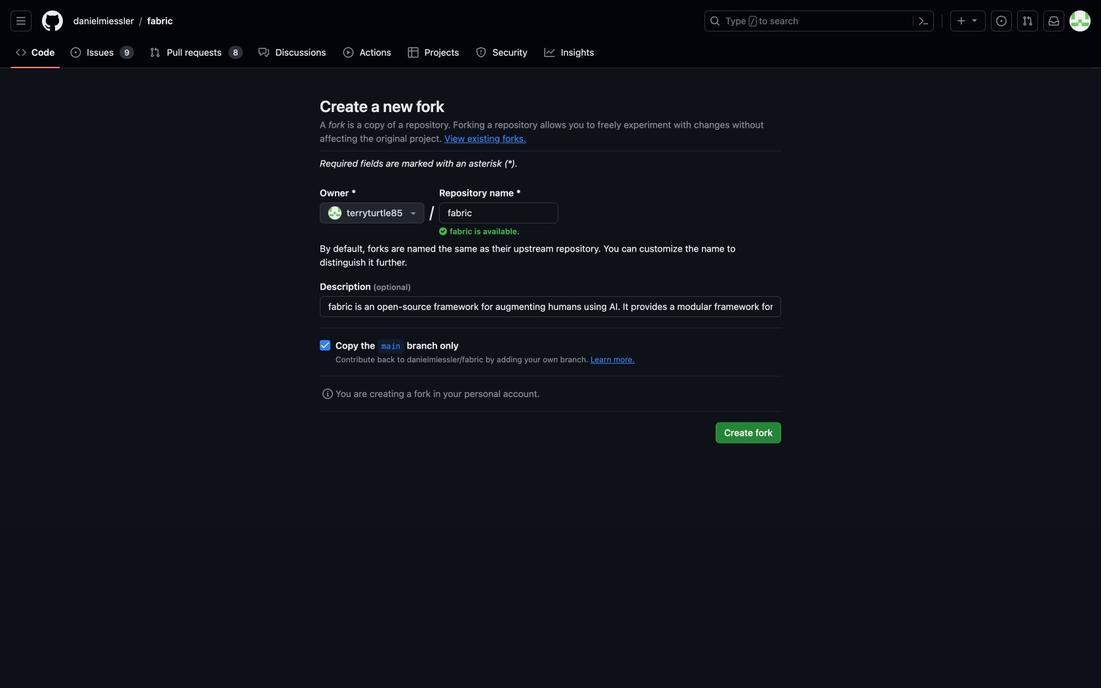 Task type: vqa. For each thing, say whether or not it's contained in the screenshot.
this
no



Task type: describe. For each thing, give the bounding box(es) containing it.
Description text field
[[321, 297, 781, 317]]

0 vertical spatial triangle down image
[[970, 15, 980, 25]]

plus image
[[956, 16, 967, 26]]

git pull request image for issue opened icon
[[1023, 16, 1033, 26]]

notifications image
[[1049, 16, 1059, 26]]

1 vertical spatial triangle down image
[[408, 208, 418, 218]]

command palette image
[[918, 16, 929, 26]]

homepage image
[[42, 10, 63, 31]]



Task type: locate. For each thing, give the bounding box(es) containing it.
0 vertical spatial git pull request image
[[1023, 16, 1033, 26]]

1 vertical spatial git pull request image
[[150, 47, 160, 58]]

shield image
[[476, 47, 486, 58]]

code image
[[16, 47, 26, 58]]

comment discussion image
[[259, 47, 269, 58]]

1 horizontal spatial git pull request image
[[1023, 16, 1033, 26]]

play image
[[343, 47, 354, 58]]

None checkbox
[[320, 340, 330, 351]]

0 horizontal spatial triangle down image
[[408, 208, 418, 218]]

graph image
[[544, 47, 555, 58]]

0 horizontal spatial git pull request image
[[150, 47, 160, 58]]

check circle fill image
[[439, 227, 447, 235]]

list
[[68, 10, 697, 31]]

issue opened image
[[996, 16, 1007, 26]]

sc 9kayk9 0 image
[[323, 389, 333, 399]]

git pull request image
[[1023, 16, 1033, 26], [150, 47, 160, 58]]

git pull request image for issue opened image
[[150, 47, 160, 58]]

triangle down image
[[970, 15, 980, 25], [408, 208, 418, 218]]

1 horizontal spatial triangle down image
[[970, 15, 980, 25]]

table image
[[408, 47, 418, 58]]

issue opened image
[[70, 47, 81, 58]]

None text field
[[440, 203, 558, 223]]



